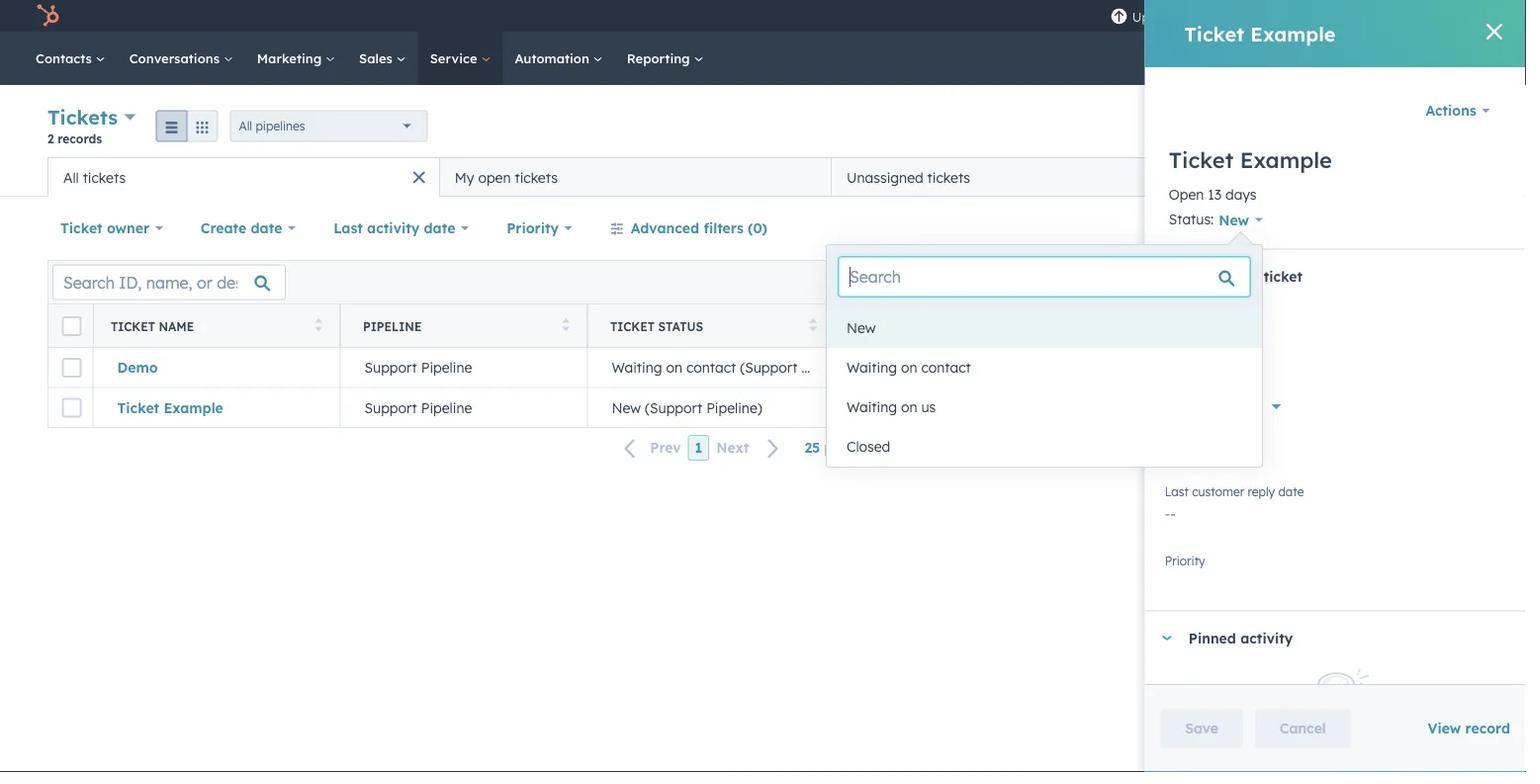 Task type: vqa. For each thing, say whether or not it's contained in the screenshot.
Waiting on contact (Support Pipeline) button
yes



Task type: locate. For each thing, give the bounding box(es) containing it.
am right 11:36
[[977, 399, 998, 416]]

cdt up "closed" button at bottom
[[1002, 399, 1029, 416]]

priority button
[[494, 209, 585, 248]]

anderson
[[1201, 398, 1263, 415]]

tickets
[[47, 105, 118, 130]]

advanced
[[631, 220, 699, 237]]

priority down my open tickets
[[507, 220, 559, 237]]

0 vertical spatial support pipeline
[[364, 359, 472, 376]]

2 records
[[47, 131, 102, 146]]

advanced filters (0) button
[[597, 209, 780, 248]]

caret image
[[1160, 636, 1172, 641]]

2 contact from the left
[[921, 359, 971, 376]]

am right 11:43
[[978, 359, 999, 376]]

description
[[1201, 328, 1263, 343]]

1 horizontal spatial ticket
[[1431, 120, 1462, 135]]

1 vertical spatial new
[[847, 319, 876, 337]]

create for create date (cdt)
[[857, 319, 904, 334]]

(support up new (support pipeline) button
[[740, 359, 798, 376]]

0 horizontal spatial tickets
[[83, 169, 126, 186]]

owner
[[107, 220, 149, 237]]

1 2023 from the top
[[907, 359, 938, 376]]

ticket name
[[111, 319, 194, 334]]

all tickets button
[[47, 157, 439, 197]]

all left pipelines
[[239, 119, 252, 134]]

waiting on us
[[847, 399, 936, 416]]

new button
[[827, 309, 1262, 348]]

marketing
[[257, 50, 325, 66]]

oct 19, 2023 11:36 am cdt button
[[835, 388, 1082, 427]]

records
[[58, 131, 102, 146]]

reporting
[[627, 50, 694, 66]]

settings link
[[1310, 5, 1335, 26]]

1 vertical spatial am
[[977, 399, 998, 416]]

date down my
[[424, 220, 455, 237]]

sales
[[359, 50, 396, 66]]

date inside popup button
[[251, 220, 282, 237]]

all down "2 records"
[[63, 169, 79, 186]]

next
[[716, 439, 749, 457]]

create date (cdt)
[[857, 319, 974, 334]]

on down the status on the left top of the page
[[666, 359, 682, 376]]

2 2023 from the top
[[907, 399, 938, 416]]

1 vertical spatial example
[[1239, 146, 1332, 174]]

create up waiting on contact
[[857, 319, 904, 334]]

0 vertical spatial oct
[[859, 359, 882, 376]]

tickets inside button
[[83, 169, 126, 186]]

3 tickets from the left
[[927, 169, 970, 186]]

1 support pipeline from the top
[[364, 359, 472, 376]]

0 horizontal spatial create
[[201, 220, 247, 237]]

help image
[[1281, 9, 1298, 27]]

on
[[666, 359, 682, 376], [901, 359, 917, 376], [901, 399, 917, 416]]

0 vertical spatial new
[[1218, 211, 1249, 228]]

marketplaces image
[[1239, 9, 1257, 27]]

2023 left 11:36
[[907, 399, 938, 416]]

1 vertical spatial oct
[[859, 399, 882, 416]]

0 horizontal spatial contact
[[686, 359, 736, 376]]

0 vertical spatial activity
[[367, 220, 420, 237]]

on left us at the bottom of page
[[901, 399, 917, 416]]

example
[[1250, 21, 1336, 46], [1239, 146, 1332, 174], [164, 399, 223, 416]]

an
[[1208, 561, 1224, 578]]

0 vertical spatial all
[[239, 119, 252, 134]]

calling icon button
[[1190, 3, 1223, 29]]

cdt down new button
[[1003, 359, 1030, 376]]

date left (cdt)
[[907, 319, 938, 334]]

1 horizontal spatial activity
[[1240, 630, 1292, 647]]

reporting link
[[615, 32, 716, 85]]

group
[[156, 110, 218, 142]]

Search HubSpot search field
[[1248, 42, 1490, 75]]

press to sort. element
[[315, 318, 322, 335], [562, 318, 570, 335], [810, 318, 817, 335]]

1 support pipeline button from the top
[[340, 348, 587, 388]]

priority inside popup button
[[507, 220, 559, 237]]

column header
[[1329, 305, 1526, 348]]

upgrade image
[[1110, 8, 1128, 26]]

open
[[478, 169, 511, 186]]

1 horizontal spatial priority
[[1164, 554, 1205, 569]]

1 vertical spatial ticket
[[1263, 268, 1302, 285]]

ruby anderson image
[[1388, 7, 1406, 25]]

calling icon image
[[1197, 8, 1215, 25]]

1 vertical spatial create
[[201, 220, 247, 237]]

ticket example
[[1184, 21, 1336, 46], [1168, 146, 1332, 174], [117, 399, 223, 416]]

0 vertical spatial support
[[364, 359, 417, 376]]

2 press to sort. element from the left
[[562, 318, 570, 335]]

2
[[47, 131, 54, 146]]

0 horizontal spatial ticket
[[1263, 268, 1302, 285]]

0 vertical spatial create
[[1390, 120, 1428, 135]]

date
[[251, 220, 282, 237], [424, 220, 455, 237], [907, 319, 938, 334], [1278, 484, 1303, 499]]

contact
[[686, 359, 736, 376], [921, 359, 971, 376]]

0 vertical spatial priority
[[507, 220, 559, 237]]

date down the all tickets button
[[251, 220, 282, 237]]

create down actions
[[1390, 120, 1428, 135]]

1 contact from the left
[[686, 359, 736, 376]]

search button
[[1475, 42, 1508, 75]]

(0)
[[748, 220, 767, 237]]

1 vertical spatial support
[[364, 399, 417, 416]]

pipeline) up next
[[706, 399, 762, 416]]

my open tickets button
[[439, 157, 831, 197]]

1 oct from the top
[[859, 359, 882, 376]]

am inside 'button'
[[977, 399, 998, 416]]

waiting down ticket status
[[612, 359, 662, 376]]

0 vertical spatial ticket
[[1431, 120, 1462, 135]]

date inside popup button
[[424, 220, 455, 237]]

tickets right unassigned
[[927, 169, 970, 186]]

1 horizontal spatial contact
[[921, 359, 971, 376]]

all inside button
[[63, 169, 79, 186]]

waiting on contact
[[847, 359, 971, 376]]

on down create date (cdt)
[[901, 359, 917, 376]]

oct up 'waiting on us'
[[859, 359, 882, 376]]

1 vertical spatial support pipeline
[[364, 399, 472, 416]]

0 vertical spatial 2023
[[907, 359, 938, 376]]

2 horizontal spatial press to sort. element
[[810, 318, 817, 335]]

1 support from the top
[[364, 359, 417, 376]]

waiting up closed
[[847, 399, 897, 416]]

ticket
[[1431, 120, 1462, 135], [1263, 268, 1302, 285]]

press to sort. image
[[315, 318, 322, 332], [810, 318, 817, 332]]

on inside button
[[901, 359, 917, 376]]

press to sort. element for ticket status
[[810, 318, 817, 335]]

all inside popup button
[[239, 119, 252, 134]]

my open tickets
[[455, 169, 558, 186]]

2 support pipeline button from the top
[[340, 388, 587, 427]]

pipeline) up 'waiting on us'
[[801, 359, 857, 376]]

view record link
[[1428, 720, 1510, 737]]

new
[[1218, 211, 1249, 228], [847, 319, 876, 337], [612, 399, 641, 416]]

0 horizontal spatial last
[[333, 220, 363, 237]]

tickets button
[[47, 103, 136, 132]]

1 vertical spatial pipeline)
[[706, 399, 762, 416]]

last activity date
[[333, 220, 455, 237]]

1 19, from the top
[[886, 359, 904, 376]]

0 vertical spatial example
[[1250, 21, 1336, 46]]

pipeline
[[363, 319, 422, 334], [421, 359, 472, 376], [421, 399, 472, 416]]

Search ID, name, or description search field
[[52, 265, 286, 300]]

per
[[824, 439, 848, 456]]

1 horizontal spatial new
[[847, 319, 876, 337]]

contact inside button
[[921, 359, 971, 376]]

1 vertical spatial pipeline
[[421, 359, 472, 376]]

2 horizontal spatial create
[[1390, 120, 1428, 135]]

waiting inside button
[[847, 359, 897, 376]]

menu
[[1108, 0, 1502, 32]]

ticket down actions
[[1431, 120, 1462, 135]]

1 vertical spatial 2023
[[907, 399, 938, 416]]

contact for waiting on contact
[[921, 359, 971, 376]]

19, left us at the bottom of page
[[886, 399, 904, 416]]

1 horizontal spatial (support
[[740, 359, 798, 376]]

0 vertical spatial last
[[333, 220, 363, 237]]

cdt inside 'button'
[[1002, 399, 1029, 416]]

new up waiting on contact (support pipeline) oct 19, 2023 11:43 am cdt
[[847, 319, 876, 337]]

marketplaces button
[[1227, 0, 1269, 32]]

create inside popup button
[[201, 220, 247, 237]]

1 horizontal spatial pipeline)
[[801, 359, 857, 376]]

add view (3/5)
[[1266, 168, 1368, 185]]

2023 left 11:43
[[907, 359, 938, 376]]

all for all tickets
[[63, 169, 79, 186]]

am
[[978, 359, 999, 376], [977, 399, 998, 416]]

prev button
[[612, 435, 688, 461]]

0 vertical spatial pipeline
[[363, 319, 422, 334]]

2 vertical spatial create
[[857, 319, 904, 334]]

0 horizontal spatial activity
[[367, 220, 420, 237]]

last inside last activity date popup button
[[333, 220, 363, 237]]

status
[[658, 319, 703, 334]]

activity for last
[[367, 220, 420, 237]]

1 vertical spatial (support
[[645, 399, 702, 416]]

Search search field
[[839, 257, 1250, 297]]

notifications button
[[1339, 0, 1372, 32]]

list box
[[827, 309, 1262, 467]]

1 button
[[688, 435, 709, 461]]

activity inside popup button
[[367, 220, 420, 237]]

new down days on the right top of page
[[1218, 211, 1249, 228]]

pagination navigation
[[612, 435, 792, 461]]

contact up new (support pipeline) button
[[686, 359, 736, 376]]

activity inside "dropdown button"
[[1240, 630, 1292, 647]]

page
[[852, 439, 887, 456]]

0 horizontal spatial press to sort. element
[[315, 318, 322, 335]]

2 vertical spatial new
[[612, 399, 641, 416]]

hubspot image
[[36, 4, 59, 28]]

ticket inside popup button
[[60, 220, 102, 237]]

oct up closed
[[859, 399, 882, 416]]

2 support from the top
[[364, 399, 417, 416]]

2 19, from the top
[[886, 399, 904, 416]]

2 horizontal spatial tickets
[[927, 169, 970, 186]]

1 horizontal spatial press to sort. element
[[562, 318, 570, 335]]

name
[[159, 319, 194, 334]]

1 tickets from the left
[[83, 169, 126, 186]]

1 vertical spatial 19,
[[886, 399, 904, 416]]

2 am from the top
[[977, 399, 998, 416]]

on inside button
[[901, 399, 917, 416]]

1 vertical spatial last
[[1164, 484, 1188, 499]]

2 support pipeline from the top
[[364, 399, 472, 416]]

19, up 'waiting on us'
[[886, 359, 904, 376]]

waiting inside button
[[847, 399, 897, 416]]

priority left an
[[1164, 554, 1205, 569]]

1 vertical spatial activity
[[1240, 630, 1292, 647]]

1 press to sort. image from the left
[[315, 318, 322, 332]]

2 horizontal spatial new
[[1218, 211, 1249, 228]]

contact up oct 19, 2023 11:36 am cdt
[[921, 359, 971, 376]]

1 horizontal spatial tickets
[[515, 169, 558, 186]]

tickets for all tickets
[[83, 169, 126, 186]]

1 horizontal spatial create
[[857, 319, 904, 334]]

ticket right this
[[1263, 268, 1302, 285]]

0 horizontal spatial pipeline)
[[706, 399, 762, 416]]

0 vertical spatial (support
[[740, 359, 798, 376]]

3 press to sort. element from the left
[[810, 318, 817, 335]]

2 oct from the top
[[859, 399, 882, 416]]

19, inside oct 19, 2023 11:36 am cdt 'button'
[[886, 399, 904, 416]]

0 horizontal spatial all
[[63, 169, 79, 186]]

1 horizontal spatial last
[[1164, 484, 1188, 499]]

1 vertical spatial all
[[63, 169, 79, 186]]

create inside button
[[1390, 120, 1428, 135]]

1 horizontal spatial press to sort. image
[[810, 318, 817, 332]]

2 press to sort. image from the left
[[810, 318, 817, 332]]

add
[[1266, 168, 1293, 185]]

record
[[1465, 720, 1510, 737]]

0 horizontal spatial (support
[[645, 399, 702, 416]]

1 horizontal spatial all
[[239, 119, 252, 134]]

ticket owner
[[60, 220, 149, 237]]

oct 19, 2023 11:36 am cdt
[[859, 399, 1029, 416]]

support
[[364, 359, 417, 376], [364, 399, 417, 416]]

create
[[1390, 120, 1428, 135], [201, 220, 247, 237], [857, 319, 904, 334]]

activity
[[367, 220, 420, 237], [1240, 630, 1292, 647]]

new inside popup button
[[1218, 211, 1249, 228]]

made
[[1436, 7, 1471, 24]]

notifications image
[[1347, 9, 1365, 27]]

waiting
[[612, 359, 662, 376], [847, 359, 897, 376], [847, 399, 897, 416]]

about
[[1188, 268, 1230, 285]]

1 vertical spatial cdt
[[1002, 399, 1029, 416]]

prev
[[650, 439, 681, 457]]

tickets right 'open'
[[515, 169, 558, 186]]

pipeline for new (support pipeline)
[[421, 399, 472, 416]]

cdt
[[1003, 359, 1030, 376], [1002, 399, 1029, 416]]

19,
[[886, 359, 904, 376], [886, 399, 904, 416]]

(support inside button
[[645, 399, 702, 416]]

tickets banner
[[47, 103, 1479, 157]]

0 vertical spatial 19,
[[886, 359, 904, 376]]

0 horizontal spatial priority
[[507, 220, 559, 237]]

(support up prev
[[645, 399, 702, 416]]

0 vertical spatial am
[[978, 359, 999, 376]]

self made
[[1410, 7, 1471, 24]]

self
[[1410, 7, 1433, 24]]

contacts link
[[24, 32, 117, 85]]

new up the prev button
[[612, 399, 641, 416]]

2 vertical spatial pipeline
[[421, 399, 472, 416]]

support pipeline
[[364, 359, 472, 376], [364, 399, 472, 416]]

support for demo
[[364, 359, 417, 376]]

25 per page button
[[792, 428, 914, 468]]

waiting on contact button
[[827, 348, 1262, 388]]

waiting up 'waiting on us'
[[847, 359, 897, 376]]

0 horizontal spatial press to sort. image
[[315, 318, 322, 332]]

create down the all tickets button
[[201, 220, 247, 237]]

tickets down records
[[83, 169, 126, 186]]



Task type: describe. For each thing, give the bounding box(es) containing it.
select an option button
[[1164, 550, 1506, 583]]

demo
[[117, 359, 158, 376]]

open 13 days
[[1168, 186, 1256, 203]]

Ticket description text field
[[1164, 325, 1506, 364]]

2 vertical spatial ticket example
[[117, 399, 223, 416]]

ticket inside button
[[1431, 120, 1462, 135]]

select an option
[[1164, 561, 1270, 578]]

search image
[[1485, 51, 1498, 65]]

create for create ticket
[[1390, 120, 1428, 135]]

0 horizontal spatial new
[[612, 399, 641, 416]]

conversations link
[[117, 32, 245, 85]]

service
[[430, 50, 481, 66]]

hubspot link
[[24, 4, 74, 28]]

all pipelines
[[239, 119, 305, 134]]

self made button
[[1376, 0, 1500, 32]]

ticket owner button
[[47, 209, 176, 248]]

last for last customer reply date
[[1164, 484, 1188, 499]]

create ticket button
[[1374, 111, 1479, 143]]

select
[[1164, 561, 1204, 578]]

25
[[804, 439, 820, 456]]

next button
[[709, 435, 792, 461]]

cancel
[[1280, 720, 1326, 737]]

press to sort. image for third 'press to sort.' element from the right
[[315, 318, 322, 332]]

all tickets
[[63, 169, 126, 186]]

on for waiting on contact (support pipeline) oct 19, 2023 11:43 am cdt
[[666, 359, 682, 376]]

unassigned
[[847, 169, 923, 186]]

create ticket
[[1390, 120, 1462, 135]]

close image
[[1487, 24, 1502, 40]]

option
[[1228, 561, 1270, 578]]

new button
[[1213, 207, 1275, 233]]

1 press to sort. element from the left
[[315, 318, 322, 335]]

actions button
[[1412, 91, 1502, 131]]

tickets for unassigned tickets
[[927, 169, 970, 186]]

ticket inside dropdown button
[[1263, 268, 1302, 285]]

last activity date button
[[321, 209, 482, 248]]

new (support pipeline)
[[612, 399, 762, 416]]

demo link
[[117, 359, 316, 376]]

pinned
[[1188, 630, 1236, 647]]

my
[[455, 169, 474, 186]]

waiting for waiting on contact (support pipeline) oct 19, 2023 11:43 am cdt
[[612, 359, 662, 376]]

2023 inside 'button'
[[907, 399, 938, 416]]

waiting for waiting on contact
[[847, 359, 897, 376]]

Create date text field
[[1164, 441, 1506, 473]]

1 am from the top
[[978, 359, 999, 376]]

unassigned tickets
[[847, 169, 970, 186]]

25 per page
[[804, 439, 887, 456]]

settings image
[[1314, 8, 1331, 26]]

ticket status
[[610, 319, 703, 334]]

support pipeline for waiting on contact (support pipeline)
[[364, 359, 472, 376]]

last customer reply date
[[1164, 484, 1303, 499]]

closed
[[847, 438, 890, 455]]

0 vertical spatial ticket example
[[1184, 21, 1336, 46]]

pipeline) inside button
[[706, 399, 762, 416]]

ticket example link
[[117, 399, 316, 416]]

new inside list box
[[847, 319, 876, 337]]

all for all pipelines
[[239, 119, 252, 134]]

create date button
[[188, 209, 309, 248]]

(3/5)
[[1333, 168, 1368, 185]]

conversations
[[129, 50, 223, 66]]

pipeline for waiting on contact (support pipeline)
[[421, 359, 472, 376]]

on for waiting on us
[[901, 399, 917, 416]]

view
[[1297, 168, 1329, 185]]

support for ticket example
[[364, 399, 417, 416]]

support pipeline button for new (support pipeline)
[[340, 388, 587, 427]]

filters
[[704, 220, 744, 237]]

1 vertical spatial ticket example
[[1168, 146, 1332, 174]]

support pipeline button for waiting on contact (support pipeline)
[[340, 348, 587, 388]]

13
[[1207, 186, 1221, 203]]

contact for waiting on contact (support pipeline) oct 19, 2023 11:43 am cdt
[[686, 359, 736, 376]]

press to sort. image for 'press to sort.' element for ticket status
[[810, 318, 817, 332]]

view record
[[1428, 720, 1510, 737]]

0 vertical spatial cdt
[[1003, 359, 1030, 376]]

support pipeline for new (support pipeline)
[[364, 399, 472, 416]]

list box containing new
[[827, 309, 1262, 467]]

group inside the tickets banner
[[156, 110, 218, 142]]

upgrade
[[1132, 9, 1186, 25]]

0 vertical spatial pipeline)
[[801, 359, 857, 376]]

days
[[1225, 186, 1256, 203]]

menu containing self made
[[1108, 0, 1502, 32]]

automation link
[[503, 32, 615, 85]]

closed button
[[827, 427, 1262, 467]]

save
[[1185, 720, 1219, 737]]

customer
[[1192, 484, 1244, 499]]

on for waiting on contact
[[901, 359, 917, 376]]

press to sort. image
[[562, 318, 570, 332]]

waiting on us button
[[827, 388, 1262, 427]]

save button
[[1160, 709, 1243, 749]]

about this ticket
[[1188, 268, 1302, 285]]

(cdt)
[[942, 319, 974, 334]]

status:
[[1168, 211, 1213, 228]]

ruby anderson
[[1164, 398, 1263, 415]]

help button
[[1273, 0, 1306, 32]]

2 vertical spatial example
[[164, 399, 223, 416]]

new (support pipeline) button
[[587, 388, 835, 427]]

service link
[[418, 32, 503, 85]]

all pipelines button
[[230, 110, 428, 142]]

waiting for waiting on us
[[847, 399, 897, 416]]

advanced filters (0)
[[631, 220, 767, 237]]

reply
[[1247, 484, 1274, 499]]

press to sort. element for pipeline
[[562, 318, 570, 335]]

actions
[[1425, 102, 1476, 119]]

waiting on contact (support pipeline) button
[[587, 348, 857, 388]]

us
[[921, 399, 936, 416]]

pinned activity button
[[1145, 612, 1506, 665]]

2 tickets from the left
[[515, 169, 558, 186]]

automation
[[515, 50, 593, 66]]

oct inside 'button'
[[859, 399, 882, 416]]

this
[[1234, 268, 1259, 285]]

add view (3/5) button
[[1231, 157, 1392, 197]]

open
[[1168, 186, 1204, 203]]

ruby
[[1164, 398, 1197, 415]]

Last customer reply date text field
[[1164, 496, 1506, 527]]

1 vertical spatial priority
[[1164, 554, 1205, 569]]

last for last activity date
[[333, 220, 363, 237]]

date right reply
[[1278, 484, 1303, 499]]

activity for pinned
[[1240, 630, 1292, 647]]

cancel button
[[1255, 709, 1351, 749]]

1
[[695, 439, 702, 456]]

create for create date
[[201, 220, 247, 237]]



